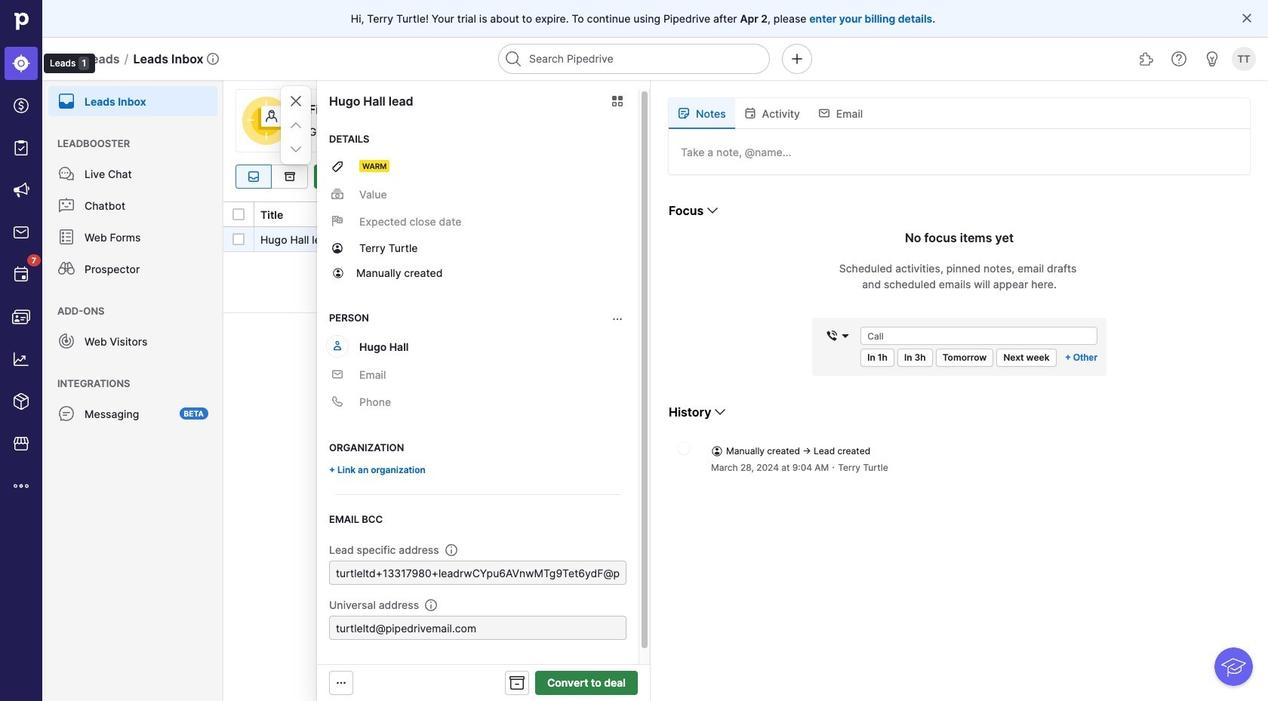 Task type: describe. For each thing, give the bounding box(es) containing it.
more image
[[12, 477, 30, 495]]

marketplace image
[[12, 435, 30, 453]]

sales inbox image
[[12, 224, 30, 242]]

campaigns image
[[12, 181, 30, 199]]

color muted image
[[332, 188, 344, 200]]

inbox image
[[245, 171, 263, 183]]

0 vertical spatial info image
[[445, 544, 457, 556]]

color primary image inside add lead element
[[317, 171, 335, 183]]

color active image
[[332, 340, 344, 352]]

contacts image
[[12, 308, 30, 326]]

knowledge center bot, also known as kc bot is an onboarding assistant that allows you to see the list of onboarding items in one place for quick and easy reference. this improves your in-app experience. image
[[1215, 648, 1254, 687]]

info image
[[207, 53, 219, 65]]

2 color undefined image from the top
[[57, 332, 76, 350]]

quick add image
[[788, 50, 807, 68]]

archive image
[[281, 171, 299, 183]]



Task type: locate. For each thing, give the bounding box(es) containing it.
color primary image
[[287, 92, 305, 110], [609, 95, 627, 107], [678, 107, 690, 119], [819, 107, 831, 119], [287, 116, 305, 134], [287, 140, 305, 159], [1105, 171, 1123, 183], [1137, 171, 1155, 183], [1235, 171, 1253, 183], [704, 202, 722, 220], [233, 233, 245, 245], [711, 445, 724, 457], [508, 674, 526, 693], [335, 677, 347, 690]]

1 vertical spatial color undefined image
[[57, 332, 76, 350]]

color undefined image
[[57, 92, 76, 110], [57, 196, 76, 214], [57, 228, 76, 246], [57, 260, 76, 278], [12, 266, 30, 284], [57, 405, 76, 423]]

color undefined image right insights icon
[[57, 332, 76, 350]]

projects image
[[12, 139, 30, 157]]

leads image
[[12, 54, 30, 73]]

menu
[[0, 0, 95, 702], [42, 80, 224, 702]]

color warning image
[[412, 234, 424, 246]]

1 color undefined image from the top
[[57, 165, 76, 183]]

quick help image
[[1171, 50, 1189, 68]]

grid
[[224, 201, 1269, 702]]

color undefined image right campaigns icon
[[57, 165, 76, 183]]

deals image
[[12, 97, 30, 115]]

insights image
[[12, 350, 30, 369]]

products image
[[12, 393, 30, 411]]

home image
[[10, 10, 32, 32]]

color primary image
[[1242, 12, 1254, 24], [744, 107, 756, 119], [332, 161, 344, 173], [317, 171, 335, 183], [922, 171, 941, 183], [1003, 171, 1021, 183], [1035, 171, 1053, 183], [1203, 171, 1221, 183], [233, 208, 245, 221], [332, 242, 344, 255], [332, 267, 344, 279], [826, 330, 838, 342], [840, 330, 852, 342], [712, 403, 730, 421]]

color secondary image
[[678, 443, 690, 455]]

add lead element
[[314, 165, 394, 189]]

menu item
[[0, 42, 42, 85], [42, 80, 224, 116]]

row
[[224, 227, 1269, 255]]

0 horizontal spatial info image
[[425, 599, 437, 611]]

Search Pipedrive field
[[498, 44, 770, 74]]

menu toggle image
[[57, 50, 76, 68]]

info image
[[445, 544, 457, 556], [425, 599, 437, 611]]

color muted image
[[332, 215, 344, 227], [612, 313, 624, 326], [332, 369, 344, 381], [332, 396, 344, 408]]

color undefined image
[[57, 165, 76, 183], [57, 332, 76, 350]]

1 vertical spatial info image
[[425, 599, 437, 611]]

0 vertical spatial color undefined image
[[57, 165, 76, 183]]

None text field
[[329, 561, 627, 585], [329, 616, 627, 640], [329, 561, 627, 585], [329, 616, 627, 640]]

None field
[[822, 327, 855, 345]]

1 horizontal spatial info image
[[445, 544, 457, 556]]

add lead options image
[[373, 171, 391, 183]]

Call text field
[[861, 327, 1098, 345]]

sales assistant image
[[1204, 50, 1222, 68]]



Task type: vqa. For each thing, say whether or not it's contained in the screenshot.
bottom color secondary icon
no



